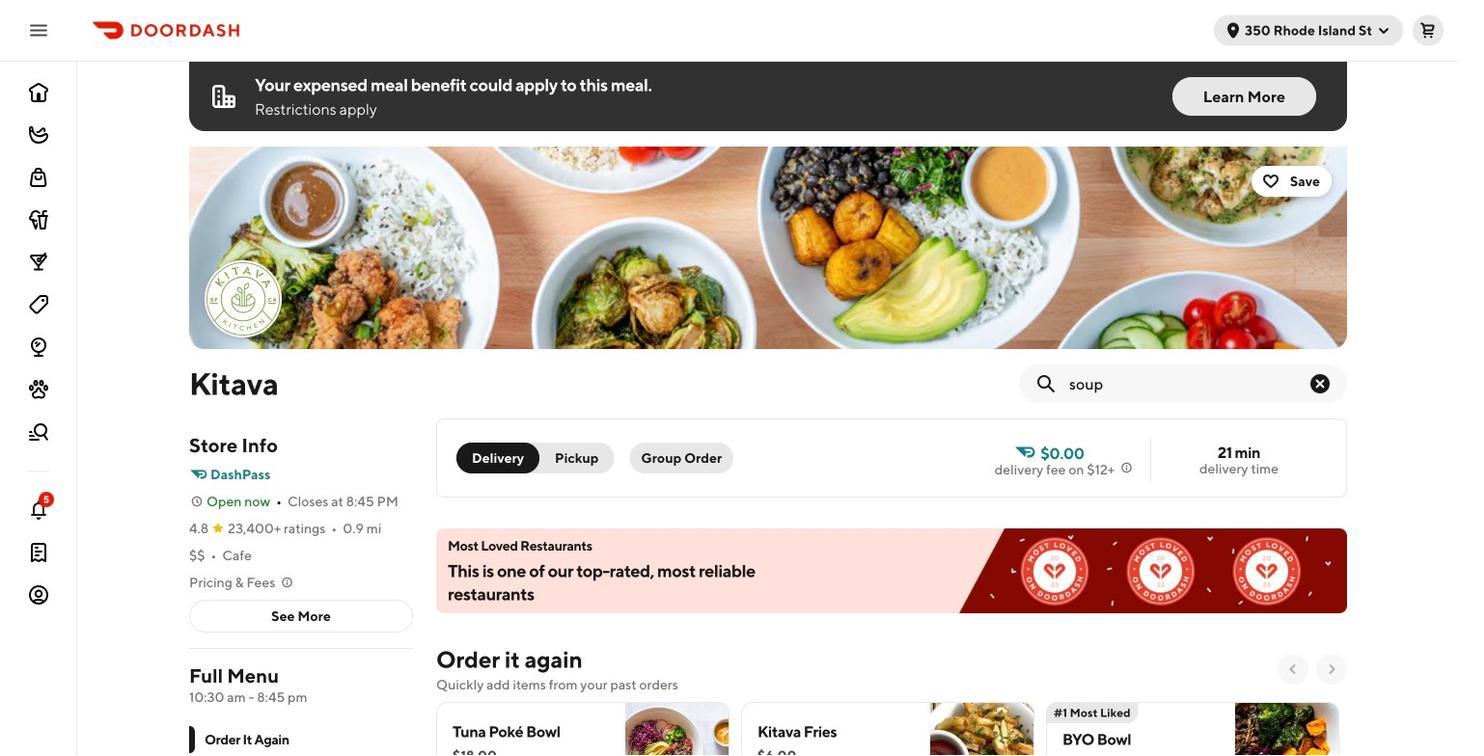 Task type: describe. For each thing, give the bounding box(es) containing it.
previous button of carousel image
[[1286, 662, 1301, 678]]

next button of carousel image
[[1324, 662, 1340, 678]]

Item Search search field
[[1069, 374, 1309, 395]]

order methods option group
[[457, 443, 614, 474]]



Task type: vqa. For each thing, say whether or not it's contained in the screenshot.
Kitava image
yes



Task type: locate. For each thing, give the bounding box(es) containing it.
0 items, open order cart image
[[1421, 23, 1436, 38]]

kitava image
[[189, 147, 1347, 349], [207, 263, 280, 336]]

None radio
[[457, 443, 540, 474]]

open menu image
[[27, 19, 50, 42]]

None radio
[[528, 443, 614, 474]]

heading
[[436, 645, 583, 676]]



